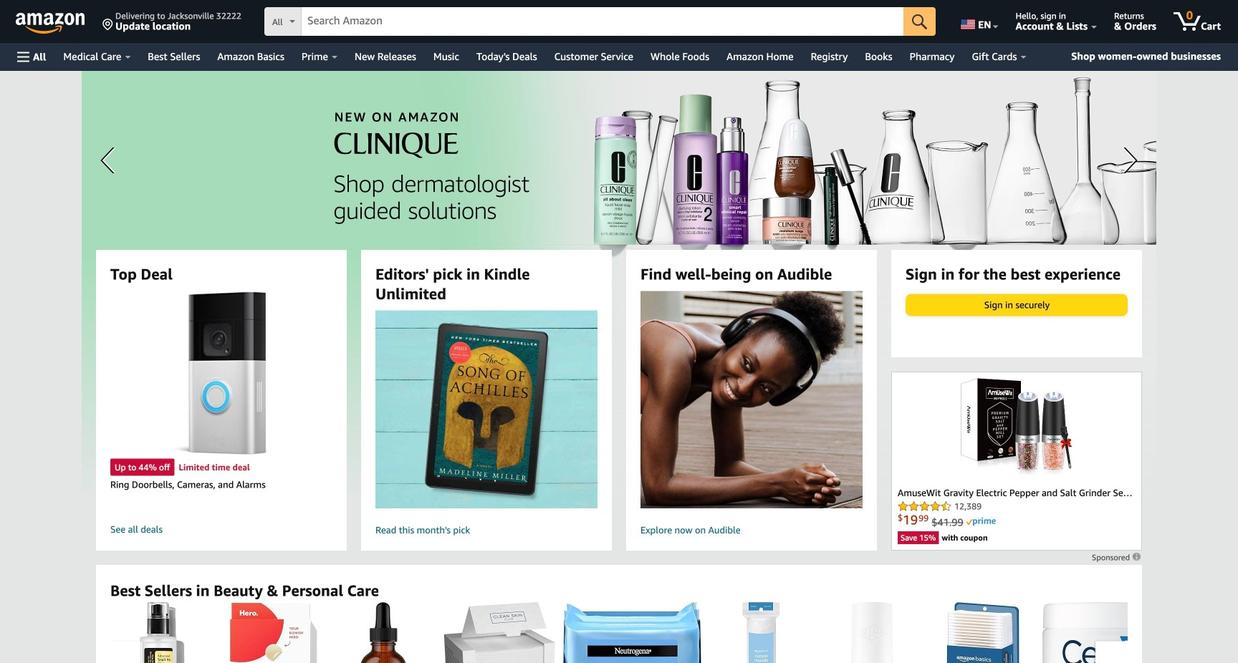 Task type: locate. For each thing, give the bounding box(es) containing it.
None submit
[[904, 7, 936, 36]]

list
[[110, 602, 1238, 664]]

mielle organics rosemary mint scalp & hair strengthening oil for all hair types, 2 ounce image
[[352, 602, 417, 664]]

hero cosmetics mighty patch™ original patch - hydrocolloid acne pimple patch for covering zits and blemishes, spot... image
[[229, 602, 318, 664]]

a woman with headphones listens to audible. image
[[616, 291, 887, 509]]

amazon basics hypoallergenic 100% cotton rounds, 100 count image
[[742, 602, 780, 664]]

neutrogena cleansing fragrance free makeup remover face wipes, cleansing facial towelettes for waterproof makeup,... image
[[563, 602, 702, 664]]

None search field
[[264, 7, 936, 37]]

navigation navigation
[[0, 0, 1238, 71]]

amazon basics cotton swabs, 500 count image
[[946, 602, 1020, 664]]

main content
[[0, 71, 1238, 664]]

none search field inside navigation navigation
[[264, 7, 936, 37]]

sol de janeiro hair & body fragrance mist 90ml/3.0 fl oz. image
[[851, 602, 894, 664]]



Task type: describe. For each thing, give the bounding box(es) containing it.
none submit inside search box
[[904, 7, 936, 36]]

cosrx snail mucin 96% power repairing essence 3.38 fl.oz 100ml, hydrating serum for face with snail secretion filtrate... image
[[140, 602, 185, 664]]

amazon image
[[16, 13, 85, 34]]

new on amazon clinique - shop dermatologist guided solutions image
[[82, 71, 1157, 501]]

clean skin club clean towels xl, 100% usda biobased face towel, disposable face towelette, makeup remover dry wipes,... image
[[444, 602, 555, 664]]

ring doorbells, cameras, and alarms image
[[174, 291, 269, 456]]

cerave moisturizing cream | body and face moisturizer for dry skin | body cream with hyaluronic acid and ceramides |... image
[[1042, 602, 1165, 664]]

editors' pick for march in kindle unlimited: the song of achilles by madeline miller image
[[363, 311, 610, 509]]

Search Amazon text field
[[302, 8, 904, 35]]



Task type: vqa. For each thing, say whether or not it's contained in the screenshot.
submit within the "navigation" navigation
yes



